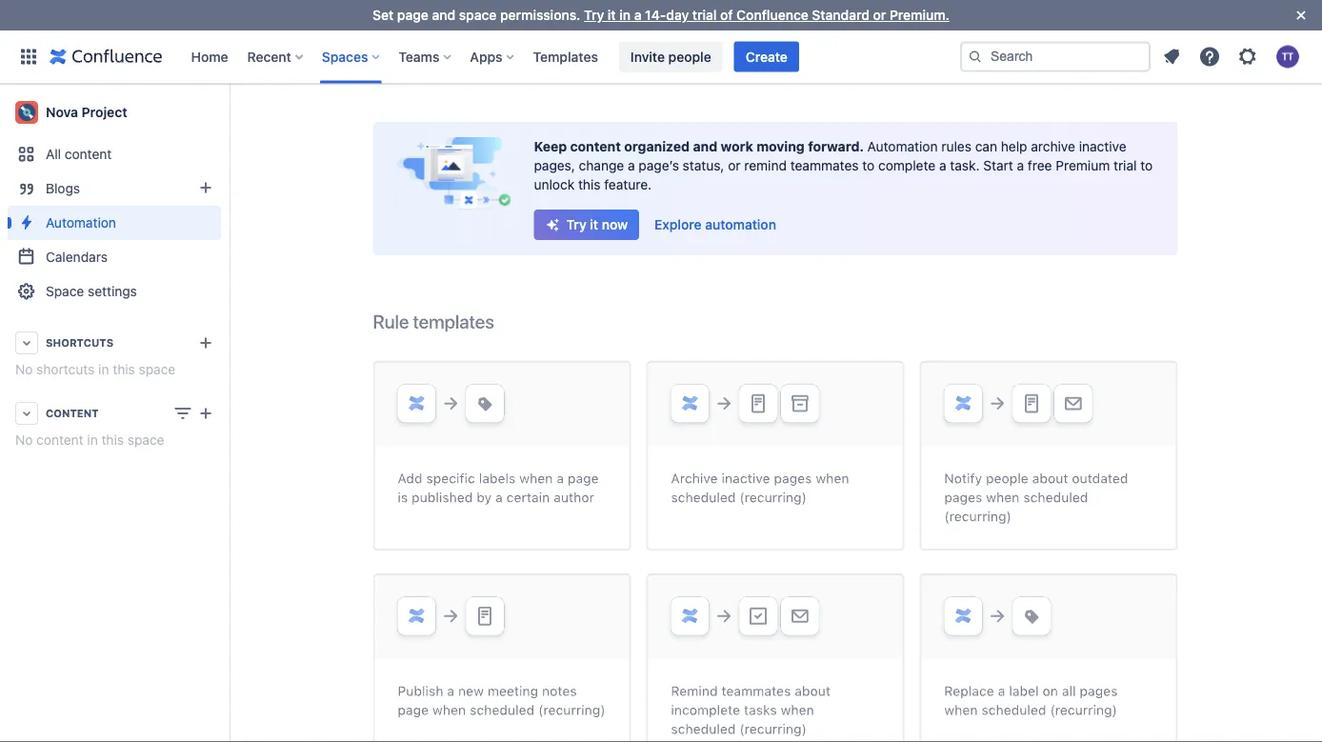 Task type: vqa. For each thing, say whether or not it's contained in the screenshot.
Notifications Icon
no



Task type: describe. For each thing, give the bounding box(es) containing it.
calendars
[[46, 249, 108, 265]]

work
[[721, 139, 753, 154]]

collapse sidebar image
[[208, 93, 250, 131]]

shortcuts
[[36, 362, 95, 377]]

content for all
[[65, 146, 112, 162]]

1 to from the left
[[862, 158, 875, 173]]

content for no
[[36, 432, 83, 448]]

keep
[[534, 139, 567, 154]]

space settings
[[46, 283, 137, 299]]

in for no shortcuts in this space
[[98, 362, 109, 377]]

page
[[397, 7, 428, 23]]

home
[[191, 49, 228, 64]]

no for no content in this space
[[15, 432, 33, 448]]

try it now link
[[534, 210, 639, 240]]

shortcuts button
[[8, 326, 221, 360]]

calendars link
[[8, 240, 221, 274]]

help icon image
[[1198, 45, 1221, 68]]

blogs link
[[8, 171, 221, 206]]

settings icon image
[[1236, 45, 1259, 68]]

spaces button
[[316, 41, 387, 72]]

search image
[[968, 49, 983, 64]]

appswitcher icon image
[[17, 45, 40, 68]]

1 vertical spatial it
[[590, 217, 598, 232]]

start
[[983, 158, 1013, 173]]

global element
[[11, 30, 956, 83]]

forward.
[[808, 139, 864, 154]]

0 vertical spatial and
[[432, 7, 455, 23]]

page's
[[639, 158, 679, 173]]

nova
[[46, 104, 78, 120]]

create link
[[734, 41, 799, 72]]

nova project link
[[8, 93, 221, 131]]

organized
[[624, 139, 690, 154]]

0 vertical spatial trial
[[692, 7, 717, 23]]

blogs
[[46, 181, 80, 196]]

change
[[579, 158, 624, 173]]

moving
[[757, 139, 805, 154]]

remind
[[744, 158, 787, 173]]

notification icon image
[[1160, 45, 1183, 68]]

a up feature.
[[628, 158, 635, 173]]

automation rules can help archive inactive pages, change a page's status, or remind teammates to complete a task. start a free premium trial to unlock this feature.
[[534, 139, 1153, 192]]

premium
[[1056, 158, 1110, 173]]

no content in this space
[[15, 432, 164, 448]]

content
[[46, 407, 99, 420]]

unlock
[[534, 177, 575, 192]]

apps button
[[464, 41, 522, 72]]

content for keep
[[570, 139, 621, 154]]

standard
[[812, 7, 870, 23]]

space for no content in this space
[[127, 432, 164, 448]]

no for no shortcuts in this space
[[15, 362, 33, 377]]

create a blog image
[[194, 176, 217, 199]]

automation for automation rules can help archive inactive pages, change a page's status, or remind teammates to complete a task. start a free premium trial to unlock this feature.
[[867, 139, 938, 154]]

space element
[[0, 84, 229, 742]]

teams button
[[393, 41, 459, 72]]

confluence
[[737, 7, 809, 23]]

automation
[[705, 217, 776, 232]]

try it now
[[566, 217, 628, 232]]

explore automation link
[[643, 210, 788, 240]]

feature.
[[604, 177, 652, 192]]

templates link
[[527, 41, 604, 72]]

invite
[[631, 49, 665, 64]]



Task type: locate. For each thing, give the bounding box(es) containing it.
no down content dropdown button
[[15, 432, 33, 448]]

all content link
[[8, 137, 221, 171]]

this for no shortcuts in this space
[[113, 362, 135, 377]]

0 horizontal spatial or
[[728, 158, 741, 173]]

in
[[619, 7, 631, 23], [98, 362, 109, 377], [87, 432, 98, 448]]

keep content organized and work moving forward.
[[534, 139, 867, 154]]

set
[[373, 7, 394, 23]]

permissions.
[[500, 7, 581, 23]]

status,
[[683, 158, 724, 173]]

and
[[432, 7, 455, 23], [693, 139, 717, 154]]

all content
[[46, 146, 112, 162]]

1 vertical spatial or
[[728, 158, 741, 173]]

in down shortcuts dropdown button
[[98, 362, 109, 377]]

1 vertical spatial no
[[15, 432, 33, 448]]

2 to from the left
[[1140, 158, 1153, 173]]

1 horizontal spatial or
[[873, 7, 886, 23]]

space down shortcuts dropdown button
[[139, 362, 176, 377]]

add shortcut image
[[194, 332, 217, 354]]

in for no content in this space
[[87, 432, 98, 448]]

1 horizontal spatial trial
[[1114, 158, 1137, 173]]

no shortcuts in this space
[[15, 362, 176, 377]]

content inside 'link'
[[65, 146, 112, 162]]

trial inside automation rules can help archive inactive pages, change a page's status, or remind teammates to complete a task. start a free premium trial to unlock this feature.
[[1114, 158, 1137, 173]]

content
[[570, 139, 621, 154], [65, 146, 112, 162], [36, 432, 83, 448]]

1 vertical spatial space
[[139, 362, 176, 377]]

shortcuts
[[46, 337, 113, 349]]

invite people
[[631, 49, 711, 64]]

project
[[82, 104, 127, 120]]

of
[[720, 7, 733, 23]]

pages,
[[534, 158, 575, 173]]

create
[[746, 49, 788, 64]]

and up the "status,"
[[693, 139, 717, 154]]

0 vertical spatial it
[[608, 7, 616, 23]]

Search field
[[960, 41, 1151, 72]]

in left 14-
[[619, 7, 631, 23]]

trial left of
[[692, 7, 717, 23]]

a left 14-
[[634, 7, 642, 23]]

explore automation
[[654, 217, 776, 232]]

and right "page"
[[432, 7, 455, 23]]

0 vertical spatial no
[[15, 362, 33, 377]]

templates
[[533, 49, 598, 64]]

confluence image
[[50, 45, 162, 68], [50, 45, 162, 68]]

0 vertical spatial space
[[459, 7, 497, 23]]

task.
[[950, 158, 980, 173]]

all
[[46, 146, 61, 162]]

0 vertical spatial automation
[[867, 139, 938, 154]]

people
[[668, 49, 711, 64]]

no
[[15, 362, 33, 377], [15, 432, 33, 448]]

1 no from the top
[[15, 362, 33, 377]]

to down forward.
[[862, 158, 875, 173]]

0 horizontal spatial it
[[590, 217, 598, 232]]

try up 'templates'
[[584, 7, 604, 23]]

try
[[584, 7, 604, 23], [566, 217, 587, 232]]

to
[[862, 158, 875, 173], [1140, 158, 1153, 173]]

no left shortcuts
[[15, 362, 33, 377]]

1 vertical spatial try
[[566, 217, 587, 232]]

banner
[[0, 30, 1322, 84]]

content right all
[[65, 146, 112, 162]]

rules
[[941, 139, 972, 154]]

or right standard
[[873, 7, 886, 23]]

content down 'content'
[[36, 432, 83, 448]]

recent button
[[242, 41, 310, 72]]

0 vertical spatial this
[[578, 177, 601, 192]]

1 vertical spatial this
[[113, 362, 135, 377]]

1 vertical spatial in
[[98, 362, 109, 377]]

content button
[[8, 396, 221, 431]]

it left 14-
[[608, 7, 616, 23]]

2 vertical spatial space
[[127, 432, 164, 448]]

your profile and preferences image
[[1276, 45, 1299, 68]]

create a page image
[[194, 402, 217, 425]]

try it in a 14-day trial of confluence standard or premium. link
[[584, 7, 950, 23]]

it left now
[[590, 217, 598, 232]]

automation
[[867, 139, 938, 154], [46, 215, 116, 231]]

0 vertical spatial in
[[619, 7, 631, 23]]

teams
[[399, 49, 440, 64]]

0 vertical spatial or
[[873, 7, 886, 23]]

now
[[602, 217, 628, 232]]

0 horizontal spatial and
[[432, 7, 455, 23]]

day
[[666, 7, 689, 23]]

1 vertical spatial and
[[693, 139, 717, 154]]

space
[[459, 7, 497, 23], [139, 362, 176, 377], [127, 432, 164, 448]]

nova project
[[46, 104, 127, 120]]

automation up calendars
[[46, 215, 116, 231]]

invite people button
[[619, 41, 723, 72]]

change view image
[[171, 402, 194, 425]]

to right 'premium'
[[1140, 158, 1153, 173]]

home link
[[185, 41, 234, 72]]

1 horizontal spatial to
[[1140, 158, 1153, 173]]

content up 'change'
[[570, 139, 621, 154]]

space up global element
[[459, 7, 497, 23]]

complete
[[878, 158, 936, 173]]

automation inside automation rules can help archive inactive pages, change a page's status, or remind teammates to complete a task. start a free premium trial to unlock this feature.
[[867, 139, 938, 154]]

elevate automation upsell image image
[[373, 306, 1178, 742]]

0 horizontal spatial trial
[[692, 7, 717, 23]]

space down content dropdown button
[[127, 432, 164, 448]]

1 vertical spatial automation
[[46, 215, 116, 231]]

this inside automation rules can help archive inactive pages, change a page's status, or remind teammates to complete a task. start a free premium trial to unlock this feature.
[[578, 177, 601, 192]]

0 horizontal spatial to
[[862, 158, 875, 173]]

free
[[1028, 158, 1052, 173]]

space for no shortcuts in this space
[[139, 362, 176, 377]]

help
[[1001, 139, 1027, 154]]

explore
[[654, 217, 702, 232]]

apps
[[470, 49, 503, 64]]

14-
[[645, 7, 666, 23]]

can
[[975, 139, 997, 154]]

space
[[46, 283, 84, 299]]

or
[[873, 7, 886, 23], [728, 158, 741, 173]]

this for no content in this space
[[101, 432, 124, 448]]

2 horizontal spatial in
[[619, 7, 631, 23]]

premium.
[[890, 7, 950, 23]]

a left free
[[1017, 158, 1024, 173]]

0 horizontal spatial in
[[87, 432, 98, 448]]

trial
[[692, 7, 717, 23], [1114, 158, 1137, 173]]

try left now
[[566, 217, 587, 232]]

or down work at right top
[[728, 158, 741, 173]]

0 horizontal spatial automation
[[46, 215, 116, 231]]

inactive
[[1079, 139, 1127, 154]]

this down shortcuts dropdown button
[[113, 362, 135, 377]]

2 vertical spatial in
[[87, 432, 98, 448]]

this down 'change'
[[578, 177, 601, 192]]

in down 'content'
[[87, 432, 98, 448]]

recent
[[247, 49, 291, 64]]

space settings link
[[8, 274, 221, 309]]

automation for automation
[[46, 215, 116, 231]]

2 no from the top
[[15, 432, 33, 448]]

1 horizontal spatial automation
[[867, 139, 938, 154]]

automation link
[[8, 206, 221, 240]]

1 horizontal spatial and
[[693, 139, 717, 154]]

a
[[634, 7, 642, 23], [628, 158, 635, 173], [939, 158, 946, 173], [1017, 158, 1024, 173]]

close image
[[1290, 4, 1313, 27]]

archive
[[1031, 139, 1075, 154]]

spaces
[[322, 49, 368, 64]]

teammates
[[790, 158, 859, 173]]

1 vertical spatial trial
[[1114, 158, 1137, 173]]

this down content dropdown button
[[101, 432, 124, 448]]

automation up complete
[[867, 139, 938, 154]]

it
[[608, 7, 616, 23], [590, 217, 598, 232]]

2 vertical spatial this
[[101, 432, 124, 448]]

a left task.
[[939, 158, 946, 173]]

1 horizontal spatial it
[[608, 7, 616, 23]]

this
[[578, 177, 601, 192], [113, 362, 135, 377], [101, 432, 124, 448]]

or inside automation rules can help archive inactive pages, change a page's status, or remind teammates to complete a task. start a free premium trial to unlock this feature.
[[728, 158, 741, 173]]

1 horizontal spatial in
[[98, 362, 109, 377]]

settings
[[88, 283, 137, 299]]

set page and space permissions. try it in a 14-day trial of confluence standard or premium.
[[373, 7, 950, 23]]

0 vertical spatial try
[[584, 7, 604, 23]]

trial down inactive
[[1114, 158, 1137, 173]]

automation inside 'space' element
[[46, 215, 116, 231]]

banner containing home
[[0, 30, 1322, 84]]



